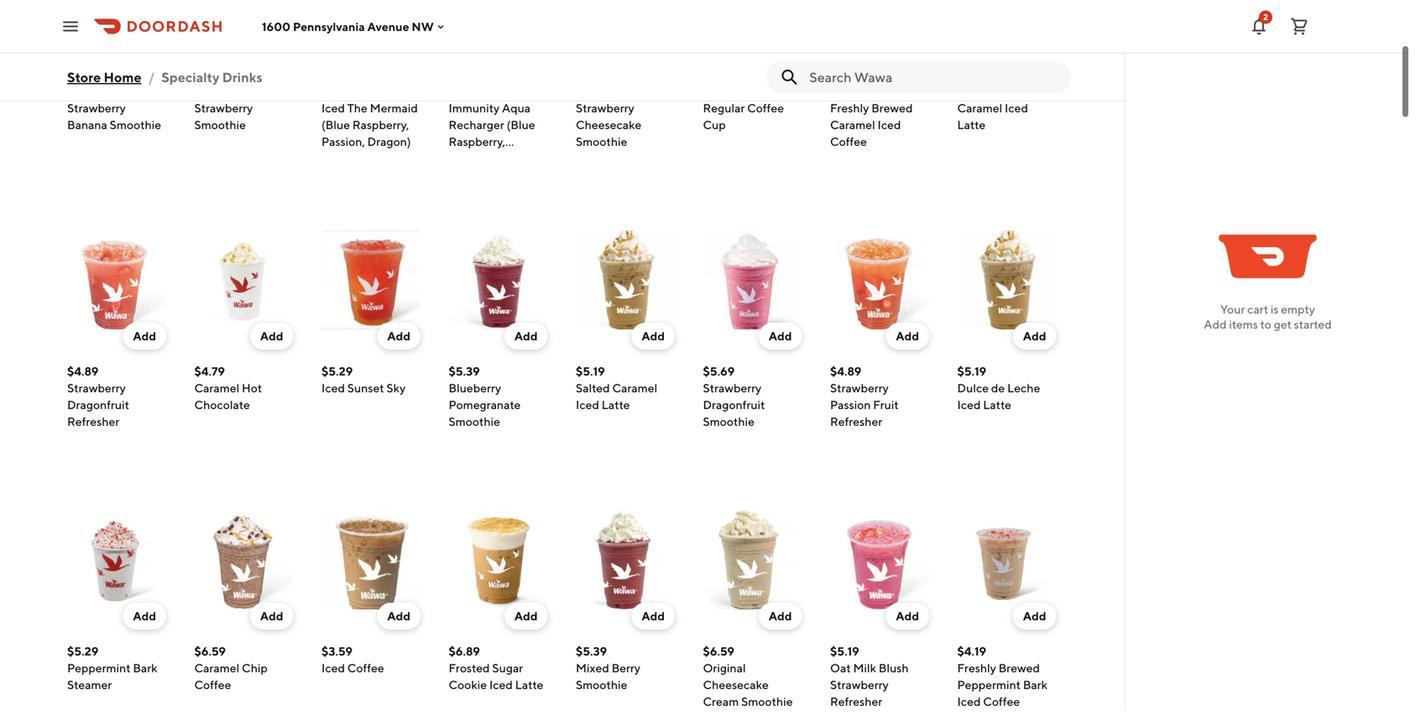 Task type: locate. For each thing, give the bounding box(es) containing it.
smoothie inside $5.39 blueberry pomegranate smoothie
[[449, 415, 500, 429]]

raspberry, inside iced the mermaid (blue raspberry, passion, dragon)
[[352, 118, 409, 132]]

0 horizontal spatial peppermint
[[67, 662, 131, 676]]

sunset
[[347, 382, 384, 395]]

bark inside $5.29 peppermint bark steamer
[[133, 662, 157, 676]]

started
[[1294, 318, 1332, 332]]

2 $4.89 from the left
[[830, 365, 862, 379]]

latte down "de"
[[983, 398, 1011, 412]]

0 vertical spatial brewed
[[871, 101, 913, 115]]

1600 pennsylvania avenue nw
[[262, 20, 434, 33]]

iced inside $6.89 frosted sugar cookie iced latte
[[489, 679, 513, 693]]

smoothie
[[110, 118, 161, 132], [194, 118, 246, 132], [576, 135, 627, 149], [449, 415, 500, 429], [703, 415, 755, 429], [576, 679, 627, 693], [741, 695, 793, 709]]

(blue for aqua
[[507, 118, 535, 132]]

caramel for $5.19 caramel iced latte
[[957, 101, 1002, 115]]

drinks
[[181, 61, 257, 93], [222, 69, 263, 85]]

0 vertical spatial bark
[[133, 662, 157, 676]]

nw
[[412, 20, 434, 33]]

$5.29 up sunset
[[321, 365, 353, 379]]

salted
[[576, 382, 610, 395]]

1 dragonfruit from the left
[[67, 398, 129, 412]]

empty
[[1281, 303, 1315, 316]]

cheesecake
[[576, 118, 642, 132], [703, 679, 769, 693]]

latte inside $5.19 dulce de leche iced latte
[[983, 398, 1011, 412]]

passion
[[830, 398, 871, 412]]

specialty drinks
[[67, 61, 257, 93]]

$5.39 inside $5.39 blueberry pomegranate smoothie
[[449, 365, 480, 379]]

berry
[[612, 662, 641, 676]]

pomegranate
[[449, 398, 521, 412]]

1 vertical spatial bark
[[1023, 679, 1048, 693]]

iced inside $3.59 iced coffee
[[321, 662, 345, 676]]

1 (blue from the left
[[321, 118, 350, 132]]

(blue down aqua on the left top of the page
[[507, 118, 535, 132]]

$3.59
[[830, 84, 861, 98], [321, 645, 353, 659]]

0 horizontal spatial dragonfruit
[[67, 398, 129, 412]]

(blue inside the immunity aqua recharger (blue raspberry, strawberry)
[[507, 118, 535, 132]]

dragonfruit for refresher
[[67, 398, 129, 412]]

$5.29 up the steamer
[[67, 645, 98, 659]]

0 horizontal spatial $5.29
[[67, 645, 98, 659]]

add for $5.19 oat milk blush strawberry refresher
[[896, 610, 919, 624]]

peppermint up the steamer
[[67, 662, 131, 676]]

caramel inside "$5.19 caramel iced latte"
[[957, 101, 1002, 115]]

1 horizontal spatial $3.59
[[830, 84, 861, 98]]

strawberry for $5.39 strawberry banana smoothie
[[67, 101, 126, 115]]

immunity
[[449, 101, 500, 115]]

$5.19 inside $5.19 dulce de leche iced latte
[[957, 365, 987, 379]]

coffee
[[747, 101, 784, 115], [830, 135, 867, 149], [347, 662, 384, 676], [194, 679, 231, 693], [983, 695, 1020, 709]]

blueberry pomegranate smoothie image
[[449, 231, 548, 330]]

peppermint down $4.19
[[957, 679, 1021, 693]]

latte inside $5.19 salted caramel iced latte
[[602, 398, 630, 412]]

1 vertical spatial peppermint
[[957, 679, 1021, 693]]

specialty
[[67, 61, 176, 93], [161, 69, 219, 85]]

add for $4.89 strawberry dragonfruit refresher
[[133, 329, 156, 343]]

regular coffee cup
[[703, 101, 784, 132]]

get
[[1274, 318, 1292, 332]]

smoothie inside $5.39 strawberry banana smoothie
[[110, 118, 161, 132]]

0 vertical spatial $3.59
[[830, 84, 861, 98]]

$5.39 for $5.39 strawberry banana smoothie
[[67, 84, 98, 98]]

1 horizontal spatial raspberry,
[[449, 135, 505, 149]]

1 horizontal spatial $4.89
[[830, 365, 862, 379]]

caramel chip coffee image
[[194, 511, 293, 610]]

1600 pennsylvania avenue nw button
[[262, 20, 447, 33]]

1 vertical spatial $5.29
[[67, 645, 98, 659]]

open menu image
[[60, 16, 81, 37]]

$5.39 right "/"
[[194, 84, 226, 98]]

strawberry inside strawberry cheesecake smoothie
[[576, 101, 634, 115]]

1 vertical spatial $3.59
[[321, 645, 353, 659]]

$5.39 inside $5.39 strawberry banana smoothie
[[67, 84, 98, 98]]

strawberry inside $5.69 strawberry dragonfruit smoothie
[[703, 382, 762, 395]]

smoothie inside $6.59 original cheesecake cream smoothie
[[741, 695, 793, 709]]

$5.39 strawberry smoothie
[[194, 84, 253, 132]]

strawberry inside $4.89 strawberry passion fruit refresher
[[830, 382, 889, 395]]

strawberry
[[67, 101, 126, 115], [194, 101, 253, 115], [576, 101, 634, 115], [67, 382, 126, 395], [703, 382, 762, 395], [830, 382, 889, 395], [830, 679, 889, 693]]

$6.59
[[194, 645, 226, 659], [703, 645, 735, 659]]

1 horizontal spatial $5.29
[[321, 365, 353, 379]]

avenue
[[367, 20, 409, 33]]

0 horizontal spatial freshly
[[830, 101, 869, 115]]

$4.79
[[194, 365, 225, 379]]

add for $6.59 original cheesecake cream smoothie
[[769, 610, 792, 624]]

freshly inside $4.19 freshly brewed peppermint bark iced coffee
[[957, 662, 996, 676]]

raspberry, for recharger
[[449, 135, 505, 149]]

smoothie inside $5.39 mixed berry smoothie
[[576, 679, 627, 693]]

$4.89 for $4.89 strawberry passion fruit refresher
[[830, 365, 862, 379]]

1 horizontal spatial (blue
[[507, 118, 535, 132]]

(blue up 'passion,'
[[321, 118, 350, 132]]

$3.59 inside $3.59 freshly brewed caramel iced coffee
[[830, 84, 861, 98]]

refresher inside $4.89 strawberry dragonfruit refresher
[[67, 415, 119, 429]]

iced
[[321, 101, 345, 115], [1005, 101, 1028, 115], [878, 118, 901, 132], [321, 382, 345, 395], [576, 398, 599, 412], [957, 398, 981, 412], [321, 662, 345, 676], [489, 679, 513, 693], [957, 695, 981, 709]]

add for $3.59 freshly brewed caramel iced coffee
[[896, 49, 919, 63]]

coffee inside $3.59 freshly brewed caramel iced coffee
[[830, 135, 867, 149]]

2 $6.59 from the left
[[703, 645, 735, 659]]

brewed
[[871, 101, 913, 115], [999, 662, 1040, 676]]

coffee inside regular coffee cup
[[747, 101, 784, 115]]

oat milk blush strawberry refresher image
[[830, 511, 929, 610]]

$5.39 for $5.39 mixed berry smoothie
[[576, 645, 607, 659]]

caramel for $4.79 caramel hot chocolate
[[194, 382, 239, 395]]

passion,
[[321, 135, 365, 149]]

2 dragonfruit from the left
[[703, 398, 765, 412]]

1 horizontal spatial peppermint
[[957, 679, 1021, 693]]

items
[[1229, 318, 1258, 332]]

caramel inside $4.79 caramel hot chocolate
[[194, 382, 239, 395]]

$5.39 inside the $5.39 strawberry smoothie
[[194, 84, 226, 98]]

$3.59 for freshly
[[830, 84, 861, 98]]

(blue inside iced the mermaid (blue raspberry, passion, dragon)
[[321, 118, 350, 132]]

brewed inside $4.19 freshly brewed peppermint bark iced coffee
[[999, 662, 1040, 676]]

latte
[[957, 118, 986, 132], [602, 398, 630, 412], [983, 398, 1011, 412], [515, 679, 543, 693]]

$6.89
[[449, 645, 480, 659]]

to
[[1261, 318, 1272, 332]]

1 $6.59 from the left
[[194, 645, 226, 659]]

add
[[133, 49, 156, 63], [260, 49, 283, 63], [387, 49, 410, 63], [514, 49, 538, 63], [642, 49, 665, 63], [769, 49, 792, 63], [896, 49, 919, 63], [1023, 49, 1046, 63], [1204, 318, 1227, 332], [133, 329, 156, 343], [260, 329, 283, 343], [387, 329, 410, 343], [514, 329, 538, 343], [642, 329, 665, 343], [769, 329, 792, 343], [896, 329, 919, 343], [1023, 329, 1046, 343], [133, 610, 156, 624], [260, 610, 283, 624], [387, 610, 410, 624], [514, 610, 538, 624], [642, 610, 665, 624], [769, 610, 792, 624], [896, 610, 919, 624], [1023, 610, 1046, 624]]

1 vertical spatial raspberry,
[[449, 135, 505, 149]]

1 horizontal spatial cheesecake
[[703, 679, 769, 693]]

$5.39 for $5.39 strawberry smoothie
[[194, 84, 226, 98]]

$5.69
[[703, 365, 735, 379]]

frosted sugar cookie iced latte image
[[449, 511, 548, 610]]

brewed for iced
[[871, 101, 913, 115]]

peppermint
[[67, 662, 131, 676], [957, 679, 1021, 693]]

1 $4.89 from the left
[[67, 365, 98, 379]]

strawberry dragonfruit smoothie image
[[703, 231, 802, 330]]

0 vertical spatial peppermint
[[67, 662, 131, 676]]

peppermint inside $4.19 freshly brewed peppermint bark iced coffee
[[957, 679, 1021, 693]]

$5.19
[[957, 84, 987, 98], [576, 365, 605, 379], [957, 365, 987, 379], [830, 645, 859, 659]]

0 horizontal spatial $6.59
[[194, 645, 226, 659]]

$6.59 inside the $6.59 caramel chip coffee
[[194, 645, 226, 659]]

(blue
[[321, 118, 350, 132], [507, 118, 535, 132]]

raspberry,
[[352, 118, 409, 132], [449, 135, 505, 149]]

1 horizontal spatial freshly
[[957, 662, 996, 676]]

1 vertical spatial cheesecake
[[703, 679, 769, 693]]

coffee inside $4.19 freshly brewed peppermint bark iced coffee
[[983, 695, 1020, 709]]

pennsylvania
[[293, 20, 365, 33]]

1 horizontal spatial dragonfruit
[[703, 398, 765, 412]]

store home link
[[67, 60, 141, 94]]

freshly for $3.59
[[830, 101, 869, 115]]

$5.39
[[67, 84, 98, 98], [194, 84, 226, 98], [449, 365, 480, 379], [576, 645, 607, 659]]

$5.29 peppermint bark steamer
[[67, 645, 157, 693]]

latte down search wawa search field
[[957, 118, 986, 132]]

0 horizontal spatial (blue
[[321, 118, 350, 132]]

$4.79 caramel hot chocolate
[[194, 365, 262, 412]]

$4.89
[[67, 365, 98, 379], [830, 365, 862, 379]]

add inside your cart is empty add items to get started
[[1204, 318, 1227, 332]]

raspberry, up dragon)
[[352, 118, 409, 132]]

$5.19 inside $5.19 salted caramel iced latte
[[576, 365, 605, 379]]

0 horizontal spatial bark
[[133, 662, 157, 676]]

$5.29
[[321, 365, 353, 379], [67, 645, 98, 659]]

$5.19 inside $5.19 oat milk blush strawberry refresher
[[830, 645, 859, 659]]

strawberry for $4.89 strawberry passion fruit refresher
[[830, 382, 889, 395]]

$4.89 inside $4.89 strawberry passion fruit refresher
[[830, 365, 862, 379]]

strawberry inside $5.39 strawberry banana smoothie
[[67, 101, 126, 115]]

$6.59 caramel chip coffee
[[194, 645, 268, 693]]

add button
[[123, 43, 166, 70], [123, 43, 166, 70], [250, 43, 293, 70], [250, 43, 293, 70], [377, 43, 421, 70], [377, 43, 421, 70], [504, 43, 548, 70], [504, 43, 548, 70], [632, 43, 675, 70], [632, 43, 675, 70], [759, 43, 802, 70], [759, 43, 802, 70], [886, 43, 929, 70], [886, 43, 929, 70], [1013, 43, 1056, 70], [1013, 43, 1056, 70], [123, 323, 166, 350], [123, 323, 166, 350], [250, 323, 293, 350], [250, 323, 293, 350], [377, 323, 421, 350], [377, 323, 421, 350], [504, 323, 548, 350], [504, 323, 548, 350], [632, 323, 675, 350], [632, 323, 675, 350], [759, 323, 802, 350], [759, 323, 802, 350], [886, 323, 929, 350], [886, 323, 929, 350], [1013, 323, 1056, 350], [1013, 323, 1056, 350], [123, 604, 166, 630], [123, 604, 166, 630], [250, 604, 293, 630], [250, 604, 293, 630], [377, 604, 421, 630], [377, 604, 421, 630], [504, 604, 548, 630], [504, 604, 548, 630], [632, 604, 675, 630], [632, 604, 675, 630], [759, 604, 802, 630], [759, 604, 802, 630], [886, 604, 929, 630], [886, 604, 929, 630], [1013, 604, 1056, 630], [1013, 604, 1056, 630]]

$5.39 up banana
[[67, 84, 98, 98]]

strawberry for $4.89 strawberry dragonfruit refresher
[[67, 382, 126, 395]]

freshly
[[830, 101, 869, 115], [957, 662, 996, 676]]

0 horizontal spatial raspberry,
[[352, 118, 409, 132]]

$5.29 inside $5.29 iced sunset sky
[[321, 365, 353, 379]]

2 (blue from the left
[[507, 118, 535, 132]]

$5.19 for $5.19 caramel iced latte
[[957, 84, 987, 98]]

0 horizontal spatial $4.89
[[67, 365, 98, 379]]

latte down sugar
[[515, 679, 543, 693]]

caramel for $6.59 caramel chip coffee
[[194, 662, 239, 676]]

0 horizontal spatial $3.59
[[321, 645, 353, 659]]

$6.59 inside $6.59 original cheesecake cream smoothie
[[703, 645, 735, 659]]

latte down salted
[[602, 398, 630, 412]]

0 horizontal spatial brewed
[[871, 101, 913, 115]]

brewed inside $3.59 freshly brewed caramel iced coffee
[[871, 101, 913, 115]]

iced inside $5.19 dulce de leche iced latte
[[957, 398, 981, 412]]

$3.59 inside $3.59 iced coffee
[[321, 645, 353, 659]]

$5.29 inside $5.29 peppermint bark steamer
[[67, 645, 98, 659]]

1600
[[262, 20, 291, 33]]

store home / specialty drinks
[[67, 69, 263, 85]]

raspberry, inside the immunity aqua recharger (blue raspberry, strawberry)
[[449, 135, 505, 149]]

dragonfruit
[[67, 398, 129, 412], [703, 398, 765, 412]]

freshly inside $3.59 freshly brewed caramel iced coffee
[[830, 101, 869, 115]]

aqua
[[502, 101, 531, 115]]

hot
[[242, 382, 262, 395]]

$4.89 inside $4.89 strawberry dragonfruit refresher
[[67, 365, 98, 379]]

0 horizontal spatial cheesecake
[[576, 118, 642, 132]]

strawberry)
[[449, 152, 511, 165]]

$5.39 up mixed
[[576, 645, 607, 659]]

add for $5.19 salted caramel iced latte
[[642, 329, 665, 343]]

strawberry inside $4.89 strawberry dragonfruit refresher
[[67, 382, 126, 395]]

coffee inside $3.59 iced coffee
[[347, 662, 384, 676]]

bark
[[133, 662, 157, 676], [1023, 679, 1048, 693]]

raspberry, down 'recharger'
[[449, 135, 505, 149]]

chip
[[242, 662, 268, 676]]

notification bell image
[[1249, 16, 1269, 37]]

$5.19 dulce de leche iced latte
[[957, 365, 1040, 412]]

original cheesecake cream smoothie image
[[703, 511, 802, 610]]

$5.39 strawberry banana smoothie
[[67, 84, 161, 132]]

regular
[[703, 101, 745, 115]]

iced inside iced the mermaid (blue raspberry, passion, dragon)
[[321, 101, 345, 115]]

$5.29 for iced
[[321, 365, 353, 379]]

mermaid
[[370, 101, 418, 115]]

your
[[1221, 303, 1245, 316]]

iced inside $5.19 salted caramel iced latte
[[576, 398, 599, 412]]

1 vertical spatial freshly
[[957, 662, 996, 676]]

$4.89 strawberry passion fruit refresher
[[830, 365, 899, 429]]

caramel inside the $6.59 caramel chip coffee
[[194, 662, 239, 676]]

0 vertical spatial freshly
[[830, 101, 869, 115]]

caramel inside $3.59 freshly brewed caramel iced coffee
[[830, 118, 875, 132]]

2
[[1263, 12, 1268, 22]]

1 horizontal spatial $6.59
[[703, 645, 735, 659]]

$5.19 inside "$5.19 caramel iced latte"
[[957, 84, 987, 98]]

add for $5.39 strawberry banana smoothie
[[133, 49, 156, 63]]

1 vertical spatial brewed
[[999, 662, 1040, 676]]

0 vertical spatial raspberry,
[[352, 118, 409, 132]]

$5.39 up blueberry
[[449, 365, 480, 379]]

smoothie inside the $5.39 strawberry smoothie
[[194, 118, 246, 132]]

$6.89 frosted sugar cookie iced latte
[[449, 645, 543, 693]]

0 vertical spatial $5.29
[[321, 365, 353, 379]]

$5.19 caramel iced latte
[[957, 84, 1028, 132]]

0 vertical spatial cheesecake
[[576, 118, 642, 132]]

1 horizontal spatial brewed
[[999, 662, 1040, 676]]

immunity aqua recharger (blue raspberry, strawberry)
[[449, 101, 535, 165]]

add for $3.59 iced coffee
[[387, 610, 410, 624]]

add for $5.39 blueberry pomegranate smoothie
[[514, 329, 538, 343]]

mixed berry smoothie image
[[576, 511, 675, 610]]

1 horizontal spatial bark
[[1023, 679, 1048, 693]]

$5.19 for $5.19 oat milk blush strawberry refresher
[[830, 645, 859, 659]]

$5.39 inside $5.39 mixed berry smoothie
[[576, 645, 607, 659]]

sky
[[386, 382, 406, 395]]

iced the mermaid (blue raspberry, passion, dragon)
[[321, 101, 418, 149]]

caramel inside $5.19 salted caramel iced latte
[[612, 382, 657, 395]]



Task type: vqa. For each thing, say whether or not it's contained in the screenshot.
$4.89 associated with $4.89 Strawberry Passion Fruit Refresher
yes



Task type: describe. For each thing, give the bounding box(es) containing it.
Search Wawa search field
[[810, 68, 1058, 86]]

add for $4.79 caramel hot chocolate
[[260, 329, 283, 343]]

chocolate
[[194, 398, 250, 412]]

iced inside $5.29 iced sunset sky
[[321, 382, 345, 395]]

is
[[1271, 303, 1279, 316]]

refresher inside $4.89 strawberry passion fruit refresher
[[830, 415, 882, 429]]

the
[[347, 101, 368, 115]]

$5.29 for peppermint
[[67, 645, 98, 659]]

your cart is empty add items to get started
[[1204, 303, 1332, 332]]

add for $6.89 frosted sugar cookie iced latte
[[514, 610, 538, 624]]

original
[[703, 662, 746, 676]]

strawberry inside $5.19 oat milk blush strawberry refresher
[[830, 679, 889, 693]]

dulce
[[957, 382, 989, 395]]

(blue for the
[[321, 118, 350, 132]]

sugar
[[492, 662, 523, 676]]

iced inside $4.19 freshly brewed peppermint bark iced coffee
[[957, 695, 981, 709]]

strawberry passion fruit refresher image
[[830, 231, 929, 330]]

drinks right "/"
[[181, 61, 257, 93]]

strawberry dragonfruit refresher image
[[67, 231, 166, 330]]

$5.39 for $5.39 blueberry pomegranate smoothie
[[449, 365, 480, 379]]

$5.69 strawberry dragonfruit smoothie
[[703, 365, 765, 429]]

peppermint bark steamer image
[[67, 511, 166, 610]]

store
[[67, 69, 101, 85]]

$4.19 freshly brewed peppermint bark iced coffee
[[957, 645, 1048, 709]]

mixed
[[576, 662, 609, 676]]

$5.39 blueberry pomegranate smoothie
[[449, 365, 521, 429]]

strawberry for $5.39 strawberry smoothie
[[194, 101, 253, 115]]

$5.19 salted caramel iced latte
[[576, 365, 657, 412]]

drinks down 1600
[[222, 69, 263, 85]]

add for $5.69 strawberry dragonfruit smoothie
[[769, 329, 792, 343]]

cart
[[1248, 303, 1268, 316]]

steamer
[[67, 679, 112, 693]]

iced inside $3.59 freshly brewed caramel iced coffee
[[878, 118, 901, 132]]

$3.59 for iced
[[321, 645, 353, 659]]

add for $4.19 freshly brewed peppermint bark iced coffee
[[1023, 610, 1046, 624]]

add for $5.39 mixed berry smoothie
[[642, 610, 665, 624]]

add for $5.19 dulce de leche iced latte
[[1023, 329, 1046, 343]]

blueberry
[[449, 382, 501, 395]]

add for $5.39 strawberry smoothie
[[260, 49, 283, 63]]

cookie
[[449, 679, 487, 693]]

iced sunset sky image
[[321, 231, 421, 330]]

home
[[104, 69, 141, 85]]

dragon)
[[367, 135, 411, 149]]

$6.59 original cheesecake cream smoothie
[[703, 645, 793, 709]]

milk
[[853, 662, 876, 676]]

leche
[[1007, 382, 1040, 395]]

$4.89 for $4.89 strawberry dragonfruit refresher
[[67, 365, 98, 379]]

0 items, open order cart image
[[1289, 16, 1309, 37]]

coffee inside the $6.59 caramel chip coffee
[[194, 679, 231, 693]]

$5.19 for $5.19 salted caramel iced latte
[[576, 365, 605, 379]]

iced inside "$5.19 caramel iced latte"
[[1005, 101, 1028, 115]]

blush
[[879, 662, 909, 676]]

dulce de leche iced latte image
[[957, 231, 1056, 330]]

add for $5.29 iced sunset sky
[[387, 329, 410, 343]]

$5.29 iced sunset sky
[[321, 365, 406, 395]]

dragonfruit for smoothie
[[703, 398, 765, 412]]

bark inside $4.19 freshly brewed peppermint bark iced coffee
[[1023, 679, 1048, 693]]

$5.19 oat milk blush strawberry refresher
[[830, 645, 909, 709]]

cheesecake inside $6.59 original cheesecake cream smoothie
[[703, 679, 769, 693]]

caramel hot chocolate image
[[194, 231, 293, 330]]

/
[[148, 69, 155, 85]]

iced coffee image
[[321, 511, 421, 610]]

frosted
[[449, 662, 490, 676]]

strawberry for $5.69 strawberry dragonfruit smoothie
[[703, 382, 762, 395]]

fruit
[[873, 398, 899, 412]]

$5.39 mixed berry smoothie
[[576, 645, 641, 693]]

$4.89 strawberry dragonfruit refresher
[[67, 365, 129, 429]]

banana
[[67, 118, 107, 132]]

$5.19 for $5.19 dulce de leche iced latte
[[957, 365, 987, 379]]

smoothie inside strawberry cheesecake smoothie
[[576, 135, 627, 149]]

brewed for bark
[[999, 662, 1040, 676]]

$6.59 for $6.59 caramel chip coffee
[[194, 645, 226, 659]]

cup
[[703, 118, 726, 132]]

salted caramel iced latte image
[[576, 231, 675, 330]]

add for $5.29 peppermint bark steamer
[[133, 610, 156, 624]]

add for $6.59 caramel chip coffee
[[260, 610, 283, 624]]

latte inside $6.89 frosted sugar cookie iced latte
[[515, 679, 543, 693]]

$4.19
[[957, 645, 986, 659]]

strawberry cheesecake smoothie
[[576, 101, 642, 149]]

oat
[[830, 662, 851, 676]]

raspberry, for mermaid
[[352, 118, 409, 132]]

freshly for $4.19
[[957, 662, 996, 676]]

freshly brewed peppermint bark iced coffee image
[[957, 511, 1056, 610]]

cream
[[703, 695, 739, 709]]

$3.59 iced coffee
[[321, 645, 384, 676]]

$3.59 freshly brewed caramel iced coffee
[[830, 84, 913, 149]]

recharger
[[449, 118, 504, 132]]

smoothie inside $5.69 strawberry dragonfruit smoothie
[[703, 415, 755, 429]]

peppermint inside $5.29 peppermint bark steamer
[[67, 662, 131, 676]]

add for $4.89 strawberry passion fruit refresher
[[896, 329, 919, 343]]

add for $5.19 caramel iced latte
[[1023, 49, 1046, 63]]

$6.59 for $6.59 original cheesecake cream smoothie
[[703, 645, 735, 659]]

refresher inside $5.19 oat milk blush strawberry refresher
[[830, 695, 882, 709]]

latte inside "$5.19 caramel iced latte"
[[957, 118, 986, 132]]

de
[[991, 382, 1005, 395]]



